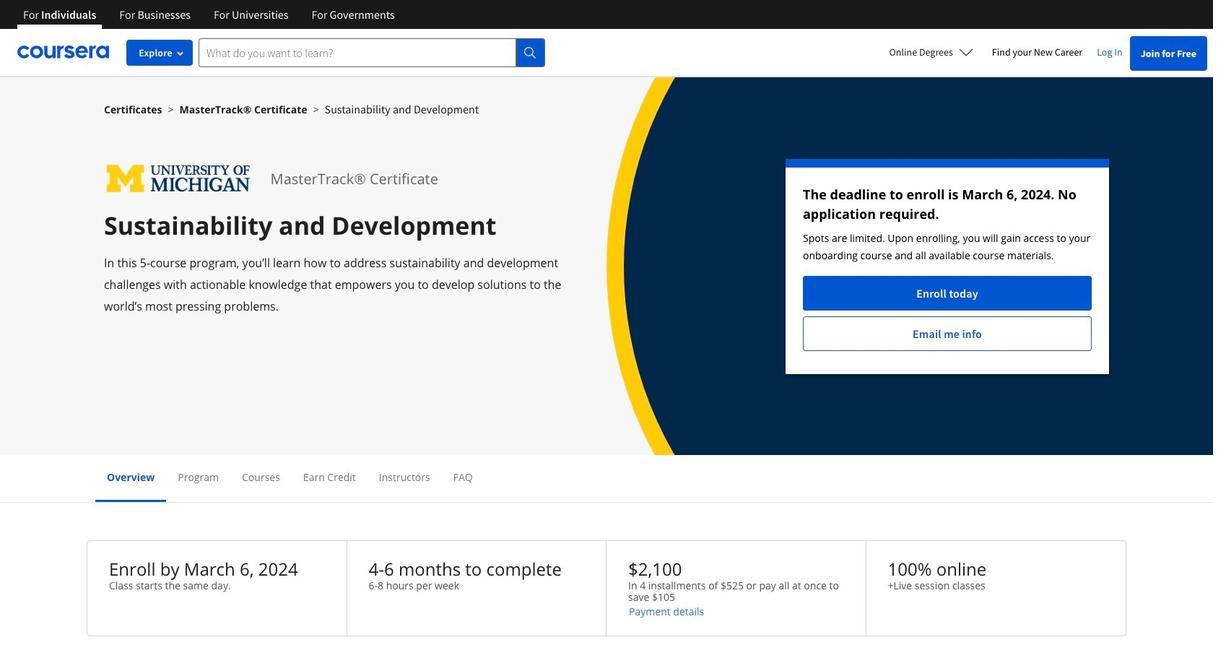 Task type: describe. For each thing, give the bounding box(es) containing it.
What do you want to learn? text field
[[199, 38, 517, 67]]

banner navigation
[[12, 0, 406, 29]]

coursera image
[[17, 41, 109, 64]]



Task type: vqa. For each thing, say whether or not it's contained in the screenshot.
Find the right online postgraduate program for you
no



Task type: locate. For each thing, give the bounding box(es) containing it.
university of michigan image
[[104, 159, 253, 199]]

certificate menu element
[[95, 455, 1118, 502]]

status
[[786, 159, 1110, 374]]

None search field
[[199, 38, 545, 67]]



